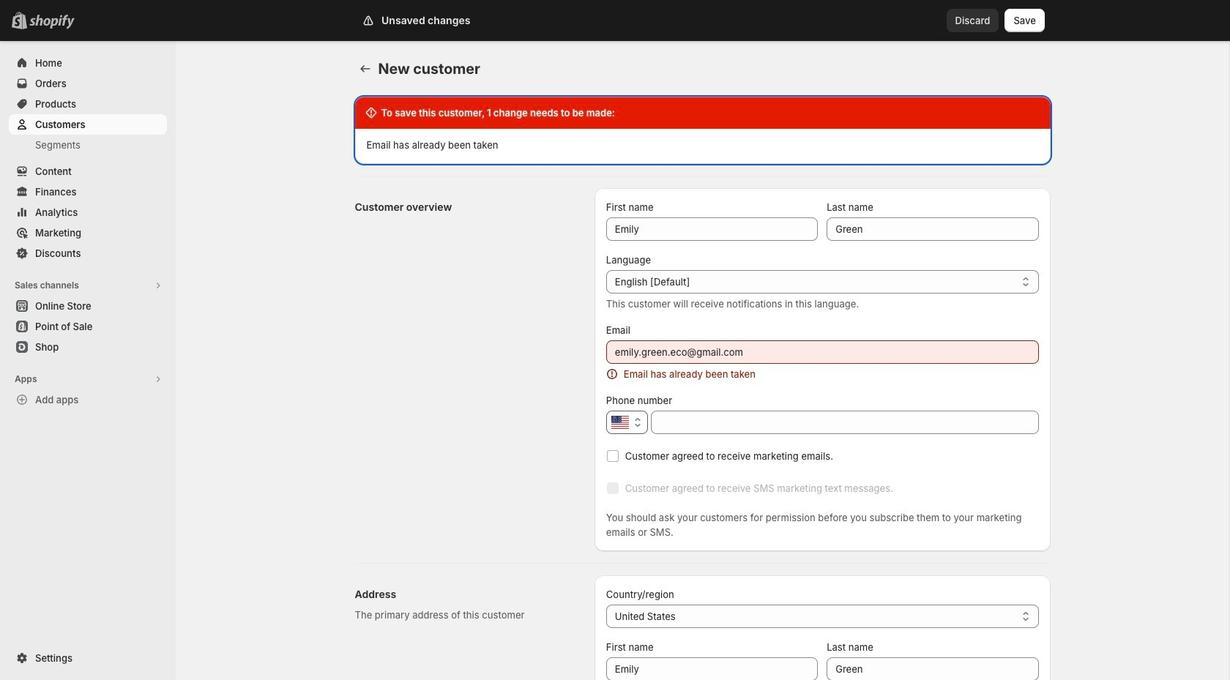 Task type: locate. For each thing, give the bounding box(es) containing it.
shopify image
[[32, 15, 78, 29]]

united states (+1) image
[[612, 416, 629, 429]]

None email field
[[606, 341, 1039, 364]]

None text field
[[827, 218, 1039, 241], [606, 658, 818, 681], [827, 218, 1039, 241], [606, 658, 818, 681]]

None text field
[[606, 218, 818, 241], [651, 411, 1039, 434], [827, 658, 1039, 681], [606, 218, 818, 241], [651, 411, 1039, 434], [827, 658, 1039, 681]]



Task type: vqa. For each thing, say whether or not it's contained in the screenshot.
Shopify image
yes



